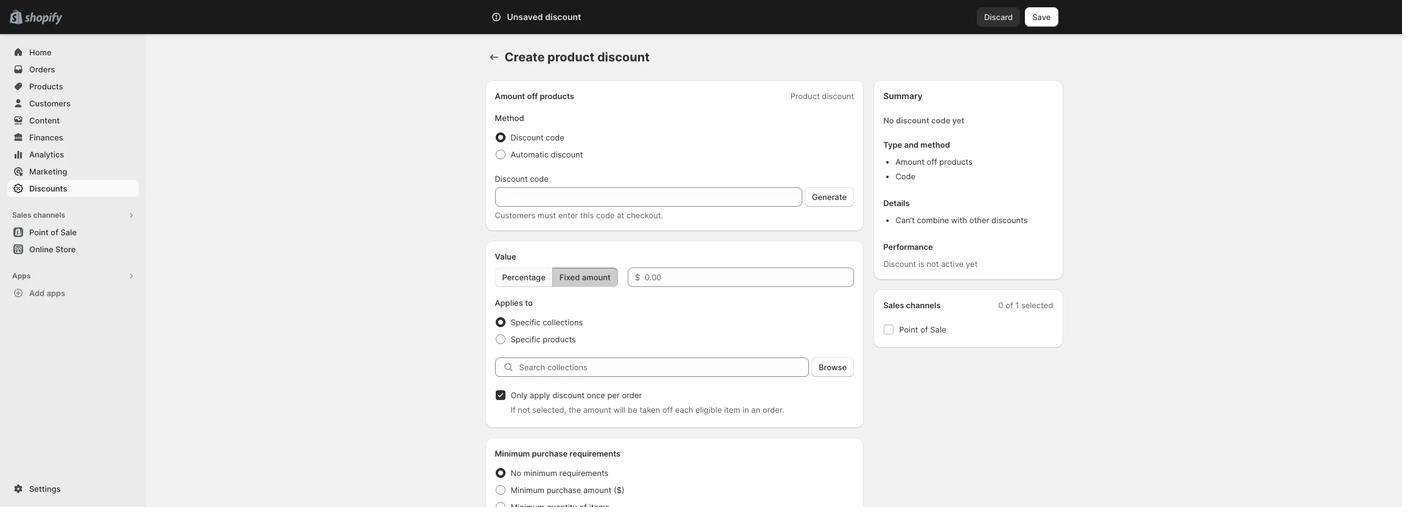 Task type: locate. For each thing, give the bounding box(es) containing it.
0 horizontal spatial off
[[527, 91, 538, 101]]

0 horizontal spatial point of sale
[[29, 228, 77, 237]]

0 vertical spatial off
[[527, 91, 538, 101]]

shopify image
[[24, 13, 62, 25]]

requirements up no minimum requirements
[[570, 449, 621, 459]]

0 vertical spatial purchase
[[532, 449, 568, 459]]

discount down automatic
[[495, 174, 528, 184]]

amount off products code
[[896, 157, 973, 181]]

checkout.
[[627, 211, 663, 220]]

0 vertical spatial discount code
[[511, 133, 565, 142]]

requirements up minimum purchase amount ($)
[[560, 469, 609, 478]]

1 vertical spatial requirements
[[560, 469, 609, 478]]

store
[[55, 245, 76, 254]]

1 horizontal spatial of
[[921, 325, 928, 335]]

discount for automatic discount
[[551, 150, 583, 159]]

$
[[635, 273, 640, 282]]

2 vertical spatial of
[[921, 325, 928, 335]]

channels down is
[[907, 301, 941, 310]]

point of sale inside button
[[29, 228, 77, 237]]

0 horizontal spatial channels
[[33, 211, 65, 220]]

1 vertical spatial customers
[[495, 211, 536, 220]]

no left minimum
[[511, 469, 522, 478]]

0 horizontal spatial yet
[[953, 116, 965, 125]]

minimum
[[524, 469, 557, 478]]

1 horizontal spatial not
[[927, 259, 939, 269]]

1 vertical spatial purchase
[[547, 486, 581, 495]]

0 vertical spatial of
[[51, 228, 58, 237]]

off for amount off products
[[527, 91, 538, 101]]

0 vertical spatial no
[[884, 116, 894, 125]]

0 horizontal spatial sales
[[12, 211, 31, 220]]

yet up amount off products code
[[953, 116, 965, 125]]

2 vertical spatial amount
[[584, 486, 612, 495]]

code up automatic discount
[[546, 133, 565, 142]]

is
[[919, 259, 925, 269]]

off inside amount off products code
[[927, 157, 938, 167]]

1 vertical spatial minimum
[[511, 486, 545, 495]]

amount up code
[[896, 157, 925, 167]]

specific down the 'to'
[[511, 318, 541, 327]]

purchase for amount
[[547, 486, 581, 495]]

1 vertical spatial sale
[[931, 325, 947, 335]]

selected,
[[533, 405, 567, 415]]

must
[[538, 211, 556, 220]]

online
[[29, 245, 53, 254]]

amount for amount off products code
[[896, 157, 925, 167]]

amount up method at the left of the page
[[495, 91, 525, 101]]

0 vertical spatial products
[[540, 91, 574, 101]]

discount code
[[511, 133, 565, 142], [495, 174, 549, 184]]

1 vertical spatial amount
[[896, 157, 925, 167]]

yet right active
[[966, 259, 978, 269]]

0 vertical spatial yet
[[953, 116, 965, 125]]

code left at
[[596, 211, 615, 220]]

create product discount
[[505, 50, 650, 65]]

products down collections
[[543, 335, 576, 344]]

0 vertical spatial sale
[[60, 228, 77, 237]]

0 horizontal spatial amount
[[495, 91, 525, 101]]

sales channels
[[12, 211, 65, 220], [884, 301, 941, 310]]

customers left the must on the left of the page
[[495, 211, 536, 220]]

analytics
[[29, 150, 64, 159]]

0 vertical spatial not
[[927, 259, 939, 269]]

point of sale button
[[0, 224, 146, 241]]

0 horizontal spatial of
[[51, 228, 58, 237]]

2 horizontal spatial of
[[1006, 301, 1014, 310]]

will
[[614, 405, 626, 415]]

off down create
[[527, 91, 538, 101]]

off down method
[[927, 157, 938, 167]]

enter
[[559, 211, 578, 220]]

of
[[51, 228, 58, 237], [1006, 301, 1014, 310], [921, 325, 928, 335]]

yet
[[953, 116, 965, 125], [966, 259, 978, 269]]

other
[[970, 215, 990, 225]]

no
[[884, 116, 894, 125], [511, 469, 522, 478]]

1 vertical spatial point of sale
[[900, 325, 947, 335]]

specific down specific collections
[[511, 335, 541, 344]]

selected
[[1022, 301, 1054, 310]]

1 vertical spatial point
[[900, 325, 919, 335]]

1 horizontal spatial amount
[[896, 157, 925, 167]]

sales
[[12, 211, 31, 220], [884, 301, 905, 310]]

0 vertical spatial requirements
[[570, 449, 621, 459]]

if
[[511, 405, 516, 415]]

amount left ($)
[[584, 486, 612, 495]]

amount for amount off products
[[495, 91, 525, 101]]

if not selected, the amount will be taken off each eligible item in an order.
[[511, 405, 785, 415]]

minimum for minimum purchase requirements
[[495, 449, 530, 459]]

discount
[[511, 133, 544, 142], [495, 174, 528, 184], [884, 259, 917, 269]]

minimum purchase requirements
[[495, 449, 621, 459]]

an
[[752, 405, 761, 415]]

no up type
[[884, 116, 894, 125]]

sales down discounts
[[12, 211, 31, 220]]

sale inside button
[[60, 228, 77, 237]]

products inside amount off products code
[[940, 157, 973, 167]]

percentage button
[[495, 268, 553, 287]]

0 vertical spatial specific
[[511, 318, 541, 327]]

products for amount off products
[[540, 91, 574, 101]]

sales channels down discounts
[[12, 211, 65, 220]]

amount inside button
[[582, 273, 611, 282]]

1 vertical spatial off
[[927, 157, 938, 167]]

sales inside button
[[12, 211, 31, 220]]

1 horizontal spatial customers
[[495, 211, 536, 220]]

0 vertical spatial amount
[[582, 273, 611, 282]]

amount
[[582, 273, 611, 282], [583, 405, 612, 415], [584, 486, 612, 495]]

order.
[[763, 405, 785, 415]]

not right if
[[518, 405, 530, 415]]

Discount code text field
[[495, 187, 803, 207]]

2 horizontal spatial off
[[927, 157, 938, 167]]

0 vertical spatial sales channels
[[12, 211, 65, 220]]

not
[[927, 259, 939, 269], [518, 405, 530, 415]]

0 horizontal spatial not
[[518, 405, 530, 415]]

per
[[608, 391, 620, 400]]

products
[[540, 91, 574, 101], [940, 157, 973, 167], [543, 335, 576, 344]]

1 vertical spatial specific
[[511, 335, 541, 344]]

minimum up minimum
[[495, 449, 530, 459]]

1 vertical spatial amount
[[583, 405, 612, 415]]

1 vertical spatial sales
[[884, 301, 905, 310]]

content
[[29, 116, 60, 125]]

discount code down automatic
[[495, 174, 549, 184]]

code up method
[[932, 116, 951, 125]]

apps
[[12, 271, 31, 281]]

apps button
[[7, 268, 139, 285]]

1 horizontal spatial point of sale
[[900, 325, 947, 335]]

sales channels inside button
[[12, 211, 65, 220]]

0 vertical spatial discount
[[511, 133, 544, 142]]

purchase up minimum
[[532, 449, 568, 459]]

off left "each" on the left of page
[[663, 405, 673, 415]]

sale
[[60, 228, 77, 237], [931, 325, 947, 335]]

sales channels down is
[[884, 301, 941, 310]]

sales down discount is not active yet
[[884, 301, 905, 310]]

the
[[569, 405, 581, 415]]

minimum down minimum
[[511, 486, 545, 495]]

2 vertical spatial off
[[663, 405, 673, 415]]

0 horizontal spatial sale
[[60, 228, 77, 237]]

products down product
[[540, 91, 574, 101]]

0 vertical spatial point
[[29, 228, 49, 237]]

products down method
[[940, 157, 973, 167]]

1 horizontal spatial point
[[900, 325, 919, 335]]

1 vertical spatial products
[[940, 157, 973, 167]]

customers down products
[[29, 99, 71, 108]]

0 vertical spatial amount
[[495, 91, 525, 101]]

0 horizontal spatial point
[[29, 228, 49, 237]]

amount right fixed
[[582, 273, 611, 282]]

0 horizontal spatial customers
[[29, 99, 71, 108]]

no for no minimum requirements
[[511, 469, 522, 478]]

performance
[[884, 242, 933, 252]]

method
[[921, 140, 951, 150]]

2 specific from the top
[[511, 335, 541, 344]]

amount down once
[[583, 405, 612, 415]]

1 horizontal spatial no
[[884, 116, 894, 125]]

$ text field
[[645, 268, 855, 287]]

1 horizontal spatial sale
[[931, 325, 947, 335]]

content link
[[7, 112, 139, 129]]

specific for specific collections
[[511, 318, 541, 327]]

purchase down no minimum requirements
[[547, 486, 581, 495]]

specific products
[[511, 335, 576, 344]]

discount down performance at the right of the page
[[884, 259, 917, 269]]

purchase for requirements
[[532, 449, 568, 459]]

1 horizontal spatial sales channels
[[884, 301, 941, 310]]

0 vertical spatial minimum
[[495, 449, 530, 459]]

0 vertical spatial channels
[[33, 211, 65, 220]]

0 vertical spatial point of sale
[[29, 228, 77, 237]]

discount up automatic
[[511, 133, 544, 142]]

this
[[580, 211, 594, 220]]

discount
[[545, 12, 581, 22], [598, 50, 650, 65], [822, 91, 855, 101], [896, 116, 930, 125], [551, 150, 583, 159], [553, 391, 585, 400]]

can't combine with other discounts
[[896, 215, 1028, 225]]

point of sale
[[29, 228, 77, 237], [900, 325, 947, 335]]

1 vertical spatial channels
[[907, 301, 941, 310]]

discounts link
[[7, 180, 139, 197]]

fixed amount
[[560, 273, 611, 282]]

requirements
[[570, 449, 621, 459], [560, 469, 609, 478]]

not right is
[[927, 259, 939, 269]]

0 vertical spatial sales
[[12, 211, 31, 220]]

code down automatic discount
[[530, 174, 549, 184]]

value
[[495, 252, 516, 262]]

home link
[[7, 44, 139, 61]]

fixed
[[560, 273, 580, 282]]

each
[[675, 405, 694, 415]]

type
[[884, 140, 903, 150]]

discount code up automatic
[[511, 133, 565, 142]]

1 vertical spatial yet
[[966, 259, 978, 269]]

code
[[896, 172, 916, 181]]

amount inside amount off products code
[[896, 157, 925, 167]]

channels down discounts
[[33, 211, 65, 220]]

0 horizontal spatial sales channels
[[12, 211, 65, 220]]

customers for customers must enter this code at checkout.
[[495, 211, 536, 220]]

0 vertical spatial customers
[[29, 99, 71, 108]]

discard button
[[977, 7, 1021, 27]]

1 vertical spatial no
[[511, 469, 522, 478]]

0 horizontal spatial no
[[511, 469, 522, 478]]

amount off products
[[495, 91, 574, 101]]

1 specific from the top
[[511, 318, 541, 327]]

applies
[[495, 298, 523, 308]]



Task type: vqa. For each thing, say whether or not it's contained in the screenshot.
text field
no



Task type: describe. For each thing, give the bounding box(es) containing it.
product
[[791, 91, 820, 101]]

percentage
[[502, 273, 546, 282]]

automatic
[[511, 150, 549, 159]]

add apps
[[29, 288, 65, 298]]

discard
[[985, 12, 1013, 22]]

minimum purchase amount ($)
[[511, 486, 625, 495]]

orders
[[29, 65, 55, 74]]

requirements for no minimum requirements
[[560, 469, 609, 478]]

product
[[548, 50, 595, 65]]

fixed amount button
[[552, 268, 618, 287]]

search button
[[525, 7, 878, 27]]

1 horizontal spatial off
[[663, 405, 673, 415]]

combine
[[917, 215, 950, 225]]

no minimum requirements
[[511, 469, 609, 478]]

eligible
[[696, 405, 722, 415]]

sales channels button
[[7, 207, 139, 224]]

online store button
[[0, 241, 146, 258]]

to
[[525, 298, 533, 308]]

with
[[952, 215, 968, 225]]

1 horizontal spatial sales
[[884, 301, 905, 310]]

browse button
[[812, 358, 855, 377]]

automatic discount
[[511, 150, 583, 159]]

home
[[29, 47, 51, 57]]

order
[[622, 391, 642, 400]]

generate
[[812, 192, 847, 202]]

customers must enter this code at checkout.
[[495, 211, 663, 220]]

analytics link
[[7, 146, 139, 163]]

online store
[[29, 245, 76, 254]]

of inside button
[[51, 228, 58, 237]]

1 vertical spatial discount code
[[495, 174, 549, 184]]

unsaved discount
[[507, 12, 581, 22]]

finances
[[29, 133, 63, 142]]

1 vertical spatial not
[[518, 405, 530, 415]]

discount for no discount code yet
[[896, 116, 930, 125]]

and
[[905, 140, 919, 150]]

create
[[505, 50, 545, 65]]

generate button
[[805, 187, 855, 207]]

applies to
[[495, 298, 533, 308]]

add apps button
[[7, 285, 139, 302]]

customers for customers
[[29, 99, 71, 108]]

settings link
[[7, 481, 139, 498]]

marketing
[[29, 167, 67, 176]]

unsaved
[[507, 12, 543, 22]]

once
[[587, 391, 605, 400]]

minimum for minimum purchase amount ($)
[[511, 486, 545, 495]]

off for amount off products code
[[927, 157, 938, 167]]

search
[[545, 12, 571, 22]]

taken
[[640, 405, 661, 415]]

collections
[[543, 318, 583, 327]]

product discount
[[791, 91, 855, 101]]

1 horizontal spatial channels
[[907, 301, 941, 310]]

products
[[29, 82, 63, 91]]

products for amount off products code
[[940, 157, 973, 167]]

1
[[1016, 301, 1020, 310]]

no for no discount code yet
[[884, 116, 894, 125]]

2 vertical spatial discount
[[884, 259, 917, 269]]

Search collections text field
[[519, 358, 809, 377]]

only
[[511, 391, 528, 400]]

specific collections
[[511, 318, 583, 327]]

be
[[628, 405, 638, 415]]

requirements for minimum purchase requirements
[[570, 449, 621, 459]]

save button
[[1026, 7, 1059, 27]]

($)
[[614, 486, 625, 495]]

point inside button
[[29, 228, 49, 237]]

discount for unsaved discount
[[545, 12, 581, 22]]

no discount code yet
[[884, 116, 965, 125]]

apply
[[530, 391, 550, 400]]

apps
[[47, 288, 65, 298]]

1 vertical spatial discount
[[495, 174, 528, 184]]

discount is not active yet
[[884, 259, 978, 269]]

1 horizontal spatial yet
[[966, 259, 978, 269]]

0
[[999, 301, 1004, 310]]

only apply discount once per order
[[511, 391, 642, 400]]

at
[[617, 211, 625, 220]]

summary
[[884, 91, 923, 101]]

item
[[725, 405, 741, 415]]

discounts
[[29, 184, 67, 194]]

method
[[495, 113, 524, 123]]

discount for product discount
[[822, 91, 855, 101]]

online store link
[[7, 241, 139, 258]]

marketing link
[[7, 163, 139, 180]]

2 vertical spatial products
[[543, 335, 576, 344]]

1 vertical spatial of
[[1006, 301, 1014, 310]]

details
[[884, 198, 910, 208]]

customers link
[[7, 95, 139, 112]]

finances link
[[7, 129, 139, 146]]

1 vertical spatial sales channels
[[884, 301, 941, 310]]

specific for specific products
[[511, 335, 541, 344]]

products link
[[7, 78, 139, 95]]

discounts
[[992, 215, 1028, 225]]

channels inside button
[[33, 211, 65, 220]]



